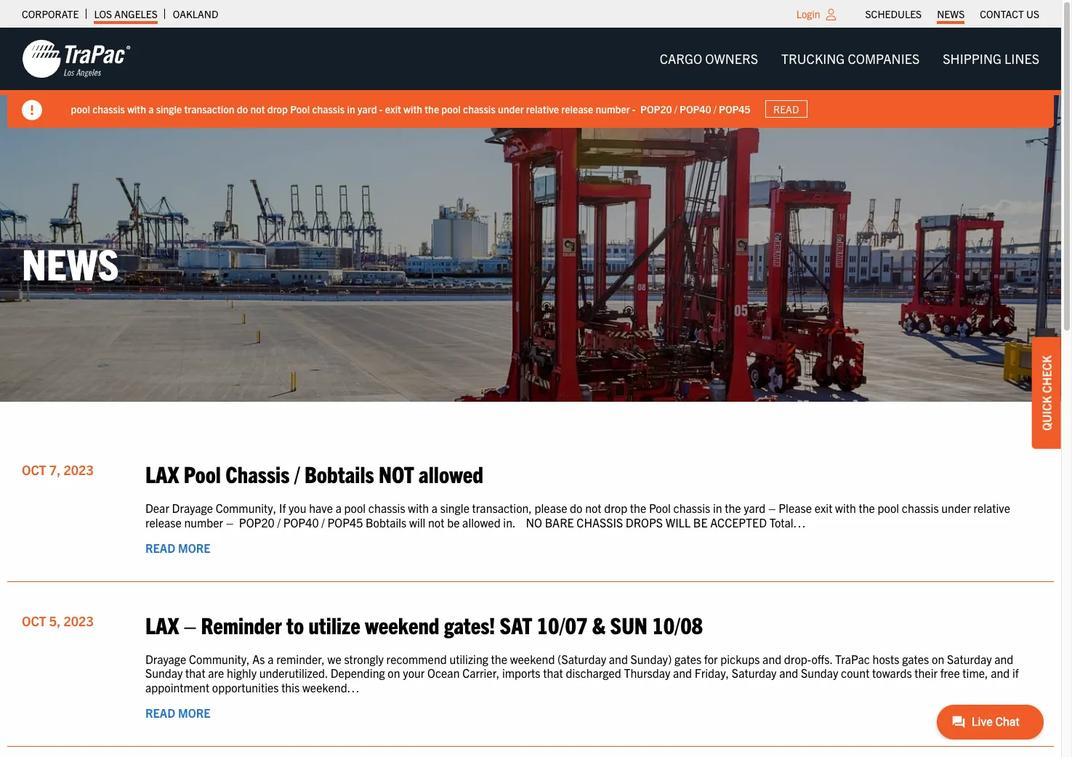 Task type: locate. For each thing, give the bounding box(es) containing it.
read more for –
[[145, 706, 211, 721]]

0 horizontal spatial yard
[[358, 102, 378, 115]]

1 horizontal spatial sunday
[[802, 667, 839, 681]]

community, left "if"
[[216, 501, 277, 516]]

1 vertical spatial number
[[184, 515, 223, 530]]

single right will
[[441, 501, 470, 516]]

read more inside lax pool chassis / bobtails not allowed article
[[145, 541, 211, 556]]

0 horizontal spatial single
[[157, 102, 182, 115]]

/
[[675, 102, 678, 115], [715, 102, 717, 115], [294, 460, 300, 488], [277, 515, 281, 530], [322, 515, 325, 530]]

0 vertical spatial lax
[[145, 460, 179, 488]]

1 vertical spatial read more link
[[145, 706, 211, 721]]

read down appointment
[[145, 706, 175, 721]]

0 vertical spatial pop20
[[641, 102, 673, 115]]

on
[[933, 653, 945, 667], [388, 667, 400, 681]]

1 horizontal spatial –
[[769, 501, 777, 516]]

1 horizontal spatial weekend
[[510, 653, 555, 667]]

1 vertical spatial pool
[[184, 460, 221, 488]]

weekend down sat
[[510, 653, 555, 667]]

1 vertical spatial yard
[[744, 501, 766, 516]]

single left transaction
[[157, 102, 182, 115]]

oct 5, 2023
[[22, 613, 94, 630]]

lax for lax pool chassis / bobtails not allowed
[[145, 460, 179, 488]]

1 horizontal spatial release
[[562, 102, 594, 115]]

drayage up appointment
[[145, 653, 186, 667]]

1 vertical spatial under
[[942, 501, 972, 516]]

– left the please
[[769, 501, 777, 516]]

0 vertical spatial menu bar
[[858, 4, 1048, 24]]

1 horizontal spatial number
[[596, 102, 631, 115]]

read more link down appointment
[[145, 706, 211, 721]]

not right bare
[[586, 501, 602, 516]]

lax up appointment
[[145, 611, 179, 639]]

1 vertical spatial pop20
[[239, 515, 275, 530]]

1 more from the top
[[178, 541, 211, 556]]

1 vertical spatial weekend
[[510, 653, 555, 667]]

gates right hosts
[[903, 653, 930, 667]]

0 vertical spatial under
[[499, 102, 525, 115]]

chassis
[[226, 460, 290, 488]]

2 oct from the top
[[22, 613, 46, 630]]

imports
[[503, 667, 541, 681]]

drayage inside drayage community, as a reminder, we strongly recommend utilizing the weekend (saturday and sunday) gates for pickups and drop-offs. trapac hosts gates on saturday and sunday that are highly underutilized. depending on your ocean carrier, imports that discharged thursday and friday, saturday and sunday count towards their free time, and if appointment opportunities this weekend…
[[145, 653, 186, 667]]

gates left for
[[675, 653, 702, 667]]

we
[[328, 653, 342, 667]]

pop40 down lax pool chassis / bobtails not allowed
[[283, 515, 319, 530]]

community, inside dear drayage community, if you have a pool chassis with a single transaction, please do not drop the pool chassis in the yard – please exit with the pool chassis under relative release number –  pop20 / pop40 / pop45 bobtails will not be allowed in.    no bare chassis drops will be accepted total…
[[216, 501, 277, 516]]

oct inside lax pool chassis / bobtails not allowed article
[[22, 462, 46, 479]]

oakland
[[173, 7, 219, 20]]

1 gates from the left
[[675, 653, 702, 667]]

2 2023 from the top
[[64, 613, 94, 630]]

1 vertical spatial read more
[[145, 706, 211, 721]]

1 horizontal spatial exit
[[815, 501, 833, 516]]

read for lax pool chassis / bobtails not allowed
[[145, 541, 175, 556]]

pool inside dear drayage community, if you have a pool chassis with a single transaction, please do not drop the pool chassis in the yard – please exit with the pool chassis under relative release number –  pop20 / pop40 / pop45 bobtails will not be allowed in.    no bare chassis drops will be accepted total…
[[649, 501, 671, 516]]

not right transaction
[[251, 102, 265, 115]]

will
[[666, 515, 691, 530]]

0 horizontal spatial -
[[380, 102, 383, 115]]

more inside lax pool chassis / bobtails not allowed article
[[178, 541, 211, 556]]

the inside drayage community, as a reminder, we strongly recommend utilizing the weekend (saturday and sunday) gates for pickups and drop-offs. trapac hosts gates on saturday and sunday that are highly underutilized. depending on your ocean carrier, imports that discharged thursday and friday, saturday and sunday count towards their free time, and if appointment opportunities this weekend…
[[491, 653, 508, 667]]

2 read more link from the top
[[145, 706, 211, 721]]

you
[[289, 501, 307, 516]]

lax inside lax pool chassis / bobtails not allowed article
[[145, 460, 179, 488]]

friday,
[[695, 667, 730, 681]]

1 horizontal spatial news
[[938, 7, 965, 20]]

pop20 down cargo
[[641, 102, 673, 115]]

in
[[348, 102, 356, 115], [714, 501, 723, 516]]

allowed up be
[[419, 460, 484, 488]]

0 vertical spatial exit
[[386, 102, 402, 115]]

banner
[[0, 28, 1073, 128]]

not inside "banner"
[[251, 102, 265, 115]]

yard inside dear drayage community, if you have a pool chassis with a single transaction, please do not drop the pool chassis in the yard – please exit with the pool chassis under relative release number –  pop20 / pop40 / pop45 bobtails will not be allowed in.    no bare chassis drops will be accepted total…
[[744, 501, 766, 516]]

sunday left count
[[802, 667, 839, 681]]

oakland link
[[173, 4, 219, 24]]

read more down appointment
[[145, 706, 211, 721]]

2023 inside lax – reminder to utilize weekend gates!   sat 10/07 & sun 10/08 article
[[64, 613, 94, 630]]

1 vertical spatial relative
[[974, 501, 1011, 516]]

menu bar containing cargo owners
[[649, 44, 1052, 74]]

more inside lax – reminder to utilize weekend gates!   sat 10/07 & sun 10/08 article
[[178, 706, 211, 721]]

1 horizontal spatial gates
[[903, 653, 930, 667]]

2023 right 7,
[[64, 462, 94, 479]]

1 2023 from the top
[[64, 462, 94, 479]]

2 lax from the top
[[145, 611, 179, 639]]

that right imports
[[544, 667, 564, 681]]

and right time,
[[995, 653, 1014, 667]]

not
[[251, 102, 265, 115], [586, 501, 602, 516], [428, 515, 445, 530]]

1 vertical spatial single
[[441, 501, 470, 516]]

1 horizontal spatial in
[[714, 501, 723, 516]]

2 sunday from the left
[[802, 667, 839, 681]]

exit
[[386, 102, 402, 115], [815, 501, 833, 516]]

cargo owners link
[[649, 44, 770, 74]]

gates!
[[444, 611, 496, 639]]

on left time,
[[933, 653, 945, 667]]

1 vertical spatial drop
[[605, 501, 628, 516]]

1 horizontal spatial drop
[[605, 501, 628, 516]]

/ right you
[[322, 515, 325, 530]]

0 horizontal spatial saturday
[[732, 667, 777, 681]]

schedules
[[866, 7, 922, 20]]

0 vertical spatial news
[[938, 7, 965, 20]]

pool
[[71, 102, 91, 115], [442, 102, 461, 115], [345, 501, 366, 516], [878, 501, 900, 516]]

do
[[237, 102, 249, 115], [570, 501, 583, 516]]

0 horizontal spatial gates
[[675, 653, 702, 667]]

news link
[[938, 4, 965, 24]]

0 vertical spatial number
[[596, 102, 631, 115]]

1 lax from the top
[[145, 460, 179, 488]]

and left "offs." on the right bottom of page
[[780, 667, 799, 681]]

drop-
[[785, 653, 812, 667]]

release inside dear drayage community, if you have a pool chassis with a single transaction, please do not drop the pool chassis in the yard – please exit with the pool chassis under relative release number –  pop20 / pop40 / pop45 bobtails will not be allowed in.    no bare chassis drops will be accepted total…
[[145, 515, 182, 530]]

1 horizontal spatial pop20
[[641, 102, 673, 115]]

weekend up "recommend"
[[365, 611, 440, 639]]

read for lax – reminder to utilize weekend gates!   sat 10/07 & sun 10/08
[[145, 706, 175, 721]]

1 horizontal spatial that
[[544, 667, 564, 681]]

accepted
[[711, 515, 767, 530]]

1 vertical spatial oct
[[22, 613, 46, 630]]

chassis
[[93, 102, 125, 115], [313, 102, 345, 115], [464, 102, 496, 115], [369, 501, 406, 516], [674, 501, 711, 516], [903, 501, 940, 516]]

read more link
[[145, 541, 211, 556], [145, 706, 211, 721]]

sunday
[[145, 667, 183, 681], [802, 667, 839, 681]]

0 horizontal spatial exit
[[386, 102, 402, 115]]

drop right bare
[[605, 501, 628, 516]]

1 horizontal spatial do
[[570, 501, 583, 516]]

pool inside "banner"
[[291, 102, 310, 115]]

0 vertical spatial bobtails
[[305, 460, 374, 488]]

a left transaction
[[149, 102, 154, 115]]

pop45
[[720, 102, 751, 115], [328, 515, 363, 530]]

1 horizontal spatial pool
[[291, 102, 310, 115]]

1 vertical spatial lax
[[145, 611, 179, 639]]

0 horizontal spatial –
[[184, 611, 197, 639]]

on left your
[[388, 667, 400, 681]]

1 vertical spatial news
[[22, 237, 119, 290]]

1 oct from the top
[[22, 462, 46, 479]]

single inside dear drayage community, if you have a pool chassis with a single transaction, please do not drop the pool chassis in the yard – please exit with the pool chassis under relative release number –  pop20 / pop40 / pop45 bobtails will not be allowed in.    no bare chassis drops will be accepted total…
[[441, 501, 470, 516]]

-
[[380, 102, 383, 115], [633, 102, 637, 115]]

read inside lax – reminder to utilize weekend gates!   sat 10/07 & sun 10/08 article
[[145, 706, 175, 721]]

2023 inside lax pool chassis / bobtails not allowed article
[[64, 462, 94, 479]]

that left are
[[185, 667, 206, 681]]

0 horizontal spatial drop
[[268, 102, 288, 115]]

recommend
[[387, 653, 447, 667]]

2 vertical spatial read
[[145, 706, 175, 721]]

2 more from the top
[[178, 706, 211, 721]]

sat
[[500, 611, 533, 639]]

lax inside lax – reminder to utilize weekend gates!   sat 10/07 & sun 10/08 article
[[145, 611, 179, 639]]

/ up you
[[294, 460, 300, 488]]

lax – reminder to utilize weekend gates!   sat 10/07 & sun 10/08 article
[[7, 597, 1055, 748]]

0 vertical spatial read more
[[145, 541, 211, 556]]

owners
[[706, 50, 759, 67]]

dear drayage community, if you have a pool chassis with a single transaction, please do not drop the pool chassis in the yard – please exit with the pool chassis under relative release number –  pop20 / pop40 / pop45 bobtails will not be allowed in.    no bare chassis drops will be accepted total…
[[145, 501, 1011, 530]]

oct for lax – reminder to utilize weekend gates!   sat 10/07 & sun 10/08
[[22, 613, 46, 630]]

1 horizontal spatial under
[[942, 501, 972, 516]]

a
[[149, 102, 154, 115], [336, 501, 342, 516], [432, 501, 438, 516], [268, 653, 274, 667]]

ocean
[[428, 667, 460, 681]]

0 vertical spatial read
[[774, 103, 800, 116]]

read inside lax pool chassis / bobtails not allowed article
[[145, 541, 175, 556]]

allowed
[[419, 460, 484, 488], [463, 515, 501, 530]]

opportunities
[[212, 680, 279, 695]]

saturday right friday,
[[732, 667, 777, 681]]

read more link down dear
[[145, 541, 211, 556]]

pop20 left "if"
[[239, 515, 275, 530]]

read more inside lax – reminder to utilize weekend gates!   sat 10/07 & sun 10/08 article
[[145, 706, 211, 721]]

depending
[[331, 667, 385, 681]]

do right please
[[570, 501, 583, 516]]

/ down cargo owners link on the top right of the page
[[715, 102, 717, 115]]

0 vertical spatial single
[[157, 102, 182, 115]]

0 horizontal spatial pop40
[[283, 515, 319, 530]]

1 vertical spatial 2023
[[64, 613, 94, 630]]

pop40 down cargo owners link on the top right of the page
[[680, 102, 712, 115]]

2 horizontal spatial pool
[[649, 501, 671, 516]]

5,
[[49, 613, 61, 630]]

10/07
[[537, 611, 588, 639]]

transaction
[[185, 102, 235, 115]]

under
[[499, 102, 525, 115], [942, 501, 972, 516]]

1 vertical spatial more
[[178, 706, 211, 721]]

saturday
[[948, 653, 993, 667], [732, 667, 777, 681]]

0 vertical spatial relative
[[527, 102, 560, 115]]

1 horizontal spatial saturday
[[948, 653, 993, 667]]

do right transaction
[[237, 102, 249, 115]]

0 vertical spatial do
[[237, 102, 249, 115]]

more
[[178, 541, 211, 556], [178, 706, 211, 721]]

allowed inside dear drayage community, if you have a pool chassis with a single transaction, please do not drop the pool chassis in the yard – please exit with the pool chassis under relative release number –  pop20 / pop40 / pop45 bobtails will not be allowed in.    no bare chassis drops will be accepted total…
[[463, 515, 501, 530]]

1 read more link from the top
[[145, 541, 211, 556]]

2 vertical spatial pool
[[649, 501, 671, 516]]

read link
[[766, 100, 808, 118]]

oct left 5,
[[22, 613, 46, 630]]

gates
[[675, 653, 702, 667], [903, 653, 930, 667]]

angeles
[[114, 7, 158, 20]]

not left be
[[428, 515, 445, 530]]

2023 right 5,
[[64, 613, 94, 630]]

have
[[309, 501, 333, 516]]

0 vertical spatial more
[[178, 541, 211, 556]]

2023
[[64, 462, 94, 479], [64, 613, 94, 630]]

pop20 inside dear drayage community, if you have a pool chassis with a single transaction, please do not drop the pool chassis in the yard – please exit with the pool chassis under relative release number –  pop20 / pop40 / pop45 bobtails will not be allowed in.    no bare chassis drops will be accepted total…
[[239, 515, 275, 530]]

1 vertical spatial community,
[[189, 653, 250, 667]]

menu bar down light icon
[[649, 44, 1052, 74]]

lax up dear
[[145, 460, 179, 488]]

read more for pool
[[145, 541, 211, 556]]

dear
[[145, 501, 169, 516]]

0 horizontal spatial do
[[237, 102, 249, 115]]

thursday
[[624, 667, 671, 681]]

read more link inside lax – reminder to utilize weekend gates!   sat 10/07 & sun 10/08 article
[[145, 706, 211, 721]]

1 horizontal spatial yard
[[744, 501, 766, 516]]

and left "if"
[[992, 667, 1011, 681]]

0 horizontal spatial weekend
[[365, 611, 440, 639]]

bobtails left will
[[366, 515, 407, 530]]

bobtails up 'have'
[[305, 460, 374, 488]]

1 horizontal spatial on
[[933, 653, 945, 667]]

bare
[[545, 515, 574, 530]]

and left sunday)
[[609, 653, 628, 667]]

1 vertical spatial –
[[184, 611, 197, 639]]

the
[[425, 102, 440, 115], [631, 501, 647, 516], [725, 501, 742, 516], [859, 501, 876, 516], [491, 653, 508, 667]]

drop
[[268, 102, 288, 115], [605, 501, 628, 516]]

0 horizontal spatial under
[[499, 102, 525, 115]]

schedules link
[[866, 4, 922, 24]]

– inside article
[[184, 611, 197, 639]]

1 vertical spatial pop40
[[283, 515, 319, 530]]

oct inside lax – reminder to utilize weekend gates!   sat 10/07 & sun 10/08 article
[[22, 613, 46, 630]]

0 vertical spatial pop40
[[680, 102, 712, 115]]

banner containing cargo owners
[[0, 28, 1073, 128]]

news
[[938, 7, 965, 20], [22, 237, 119, 290]]

1 vertical spatial do
[[570, 501, 583, 516]]

and
[[609, 653, 628, 667], [763, 653, 782, 667], [995, 653, 1014, 667], [674, 667, 693, 681], [780, 667, 799, 681], [992, 667, 1011, 681]]

reminder
[[201, 611, 282, 639]]

time,
[[963, 667, 989, 681]]

1 horizontal spatial relative
[[974, 501, 1011, 516]]

0 vertical spatial oct
[[22, 462, 46, 479]]

0 vertical spatial pool
[[291, 102, 310, 115]]

read more
[[145, 541, 211, 556], [145, 706, 211, 721]]

0 vertical spatial pop45
[[720, 102, 751, 115]]

1 vertical spatial menu bar
[[649, 44, 1052, 74]]

1 vertical spatial exit
[[815, 501, 833, 516]]

los angeles image
[[22, 39, 131, 79]]

0 vertical spatial read more link
[[145, 541, 211, 556]]

pop45 down owners
[[720, 102, 751, 115]]

0 horizontal spatial relative
[[527, 102, 560, 115]]

2023 for lax pool chassis / bobtails not allowed
[[64, 462, 94, 479]]

weekend
[[365, 611, 440, 639], [510, 653, 555, 667]]

0 horizontal spatial pop20
[[239, 515, 275, 530]]

read more link for –
[[145, 706, 211, 721]]

light image
[[827, 9, 837, 20]]

0 horizontal spatial release
[[145, 515, 182, 530]]

1 vertical spatial read
[[145, 541, 175, 556]]

that
[[185, 667, 206, 681], [544, 667, 564, 681]]

2 - from the left
[[633, 102, 637, 115]]

drop right transaction
[[268, 102, 288, 115]]

release
[[562, 102, 594, 115], [145, 515, 182, 530]]

oct left 7,
[[22, 462, 46, 479]]

1 vertical spatial drayage
[[145, 653, 186, 667]]

0 horizontal spatial number
[[184, 515, 223, 530]]

1 read more from the top
[[145, 541, 211, 556]]

menu bar
[[858, 4, 1048, 24], [649, 44, 1052, 74]]

solid image
[[22, 100, 42, 121]]

appointment
[[145, 680, 210, 695]]

if
[[1013, 667, 1020, 681]]

allowed right be
[[463, 515, 501, 530]]

1 vertical spatial in
[[714, 501, 723, 516]]

0 vertical spatial drop
[[268, 102, 288, 115]]

0 vertical spatial community,
[[216, 501, 277, 516]]

lax pool chassis / bobtails not allowed article
[[7, 446, 1055, 583]]

2023 for lax – reminder to utilize weekend gates!   sat 10/07 & sun 10/08
[[64, 613, 94, 630]]

chassis
[[577, 515, 623, 530]]

1 vertical spatial allowed
[[463, 515, 501, 530]]

saturday right their
[[948, 653, 993, 667]]

0 horizontal spatial not
[[251, 102, 265, 115]]

/ down cargo
[[675, 102, 678, 115]]

2 read more from the top
[[145, 706, 211, 721]]

0 horizontal spatial sunday
[[145, 667, 183, 681]]

do inside dear drayage community, if you have a pool chassis with a single transaction, please do not drop the pool chassis in the yard – please exit with the pool chassis under relative release number –  pop20 / pop40 / pop45 bobtails will not be allowed in.    no bare chassis drops will be accepted total…
[[570, 501, 583, 516]]

sunday left are
[[145, 667, 183, 681]]

sun
[[611, 611, 648, 639]]

read more down dear
[[145, 541, 211, 556]]

community, up opportunities
[[189, 653, 250, 667]]

pop45 right you
[[328, 515, 363, 530]]

read down trucking
[[774, 103, 800, 116]]

with
[[128, 102, 147, 115], [404, 102, 423, 115], [408, 501, 429, 516], [836, 501, 857, 516]]

– left reminder
[[184, 611, 197, 639]]

0 vertical spatial 2023
[[64, 462, 94, 479]]

drayage right dear
[[172, 501, 213, 516]]

0 horizontal spatial that
[[185, 667, 206, 681]]

1 sunday from the left
[[145, 667, 183, 681]]

menu bar up "shipping"
[[858, 4, 1048, 24]]

please
[[535, 501, 568, 516]]

read down dear
[[145, 541, 175, 556]]

1 vertical spatial bobtails
[[366, 515, 407, 530]]

0 vertical spatial yard
[[358, 102, 378, 115]]

1 vertical spatial pop45
[[328, 515, 363, 530]]

menu bar containing schedules
[[858, 4, 1048, 24]]

read more link inside lax pool chassis / bobtails not allowed article
[[145, 541, 211, 556]]

and left friday,
[[674, 667, 693, 681]]

read
[[774, 103, 800, 116], [145, 541, 175, 556], [145, 706, 175, 721]]

a right as
[[268, 653, 274, 667]]



Task type: vqa. For each thing, say whether or not it's contained in the screenshot.
topmost the other
no



Task type: describe. For each thing, give the bounding box(es) containing it.
corporate link
[[22, 4, 79, 24]]

offs.
[[812, 653, 833, 667]]

shipping
[[944, 50, 1002, 67]]

drop inside dear drayage community, if you have a pool chassis with a single transaction, please do not drop the pool chassis in the yard – please exit with the pool chassis under relative release number –  pop20 / pop40 / pop45 bobtails will not be allowed in.    no bare chassis drops will be accepted total…
[[605, 501, 628, 516]]

cargo owners
[[660, 50, 759, 67]]

relative inside "banner"
[[527, 102, 560, 115]]

bobtails inside dear drayage community, if you have a pool chassis with a single transaction, please do not drop the pool chassis in the yard – please exit with the pool chassis under relative release number –  pop20 / pop40 / pop45 bobtails will not be allowed in.    no bare chassis drops will be accepted total…
[[366, 515, 407, 530]]

weekend inside drayage community, as a reminder, we strongly recommend utilizing the weekend (saturday and sunday) gates for pickups and drop-offs. trapac hosts gates on saturday and sunday that are highly underutilized. depending on your ocean carrier, imports that discharged thursday and friday, saturday and sunday count towards their free time, and if appointment opportunities this weekend…
[[510, 653, 555, 667]]

contact
[[981, 7, 1025, 20]]

1 horizontal spatial not
[[428, 515, 445, 530]]

1 that from the left
[[185, 667, 206, 681]]

corporate
[[22, 7, 79, 20]]

&
[[593, 611, 606, 639]]

carrier,
[[463, 667, 500, 681]]

0 vertical spatial weekend
[[365, 611, 440, 639]]

more for pool
[[178, 541, 211, 556]]

relative inside dear drayage community, if you have a pool chassis with a single transaction, please do not drop the pool chassis in the yard – please exit with the pool chassis under relative release number –  pop20 / pop40 / pop45 bobtails will not be allowed in.    no bare chassis drops will be accepted total…
[[974, 501, 1011, 516]]

1 - from the left
[[380, 102, 383, 115]]

pop40 inside dear drayage community, if you have a pool chassis with a single transaction, please do not drop the pool chassis in the yard – please exit with the pool chassis under relative release number –  pop20 / pop40 / pop45 bobtails will not be allowed in.    no bare chassis drops will be accepted total…
[[283, 515, 319, 530]]

drayage community, as a reminder, we strongly recommend utilizing the weekend (saturday and sunday) gates for pickups and drop-offs. trapac hosts gates on saturday and sunday that are highly underutilized. depending on your ocean carrier, imports that discharged thursday and friday, saturday and sunday count towards their free time, and if appointment opportunities this weekend…
[[145, 653, 1020, 695]]

this
[[282, 680, 300, 695]]

be
[[447, 515, 460, 530]]

los
[[94, 7, 112, 20]]

are
[[208, 667, 224, 681]]

0 horizontal spatial pool
[[184, 460, 221, 488]]

pool chassis with a single transaction  do not drop pool chassis in yard -  exit with the pool chassis under relative release number -  pop20 / pop40 / pop45
[[71, 102, 751, 115]]

quick
[[1040, 396, 1055, 431]]

exit inside dear drayage community, if you have a pool chassis with a single transaction, please do not drop the pool chassis in the yard – please exit with the pool chassis under relative release number –  pop20 / pop40 / pop45 bobtails will not be allowed in.    no bare chassis drops will be accepted total…
[[815, 501, 833, 516]]

los angeles link
[[94, 4, 158, 24]]

lines
[[1005, 50, 1040, 67]]

utilize
[[309, 611, 361, 639]]

check
[[1040, 356, 1055, 394]]

trucking companies link
[[770, 44, 932, 74]]

for
[[705, 653, 718, 667]]

lax pool chassis / bobtails not allowed
[[145, 460, 484, 488]]

weekend…
[[303, 680, 360, 695]]

sunday)
[[631, 653, 672, 667]]

0 vertical spatial in
[[348, 102, 356, 115]]

10/08
[[653, 611, 703, 639]]

a inside "banner"
[[149, 102, 154, 115]]

pop45 inside dear drayage community, if you have a pool chassis with a single transaction, please do not drop the pool chassis in the yard – please exit with the pool chassis under relative release number –  pop20 / pop40 / pop45 bobtails will not be allowed in.    no bare chassis drops will be accepted total…
[[328, 515, 363, 530]]

drayage inside dear drayage community, if you have a pool chassis with a single transaction, please do not drop the pool chassis in the yard – please exit with the pool chassis under relative release number –  pop20 / pop40 / pop45 bobtails will not be allowed in.    no bare chassis drops will be accepted total…
[[172, 501, 213, 516]]

login link
[[797, 7, 821, 20]]

yard inside "banner"
[[358, 102, 378, 115]]

in inside dear drayage community, if you have a pool chassis with a single transaction, please do not drop the pool chassis in the yard – please exit with the pool chassis under relative release number –  pop20 / pop40 / pop45 bobtails will not be allowed in.    no bare chassis drops will be accepted total…
[[714, 501, 723, 516]]

companies
[[848, 50, 920, 67]]

read more link for pool
[[145, 541, 211, 556]]

trapac
[[836, 653, 871, 667]]

los angeles
[[94, 7, 158, 20]]

under inside "banner"
[[499, 102, 525, 115]]

discharged
[[566, 667, 622, 681]]

reminder,
[[277, 653, 325, 667]]

oct 7, 2023
[[22, 462, 94, 479]]

strongly
[[344, 653, 384, 667]]

pickups
[[721, 653, 760, 667]]

highly
[[227, 667, 257, 681]]

lax – reminder to utilize weekend gates!   sat 10/07 & sun 10/08
[[145, 611, 703, 639]]

trucking companies
[[782, 50, 920, 67]]

shipping lines
[[944, 50, 1040, 67]]

number inside dear drayage community, if you have a pool chassis with a single transaction, please do not drop the pool chassis in the yard – please exit with the pool chassis under relative release number –  pop20 / pop40 / pop45 bobtails will not be allowed in.    no bare chassis drops will be accepted total…
[[184, 515, 223, 530]]

lax for lax – reminder to utilize weekend gates!   sat 10/07 & sun 10/08
[[145, 611, 179, 639]]

cargo
[[660, 50, 703, 67]]

/ left you
[[277, 515, 281, 530]]

and left drop- at the right bottom of the page
[[763, 653, 782, 667]]

contact us link
[[981, 4, 1040, 24]]

oct for lax pool chassis / bobtails not allowed
[[22, 462, 46, 479]]

not
[[379, 460, 415, 488]]

trucking
[[782, 50, 845, 67]]

a right 'have'
[[336, 501, 342, 516]]

count
[[842, 667, 870, 681]]

0 horizontal spatial news
[[22, 237, 119, 290]]

0 vertical spatial allowed
[[419, 460, 484, 488]]

menu bar inside "banner"
[[649, 44, 1052, 74]]

please
[[779, 501, 813, 516]]

your
[[403, 667, 425, 681]]

1 horizontal spatial pop40
[[680, 102, 712, 115]]

utilizing
[[450, 653, 489, 667]]

hosts
[[873, 653, 900, 667]]

a right will
[[432, 501, 438, 516]]

no
[[526, 515, 543, 530]]

7,
[[49, 462, 61, 479]]

if
[[279, 501, 286, 516]]

transaction,
[[473, 501, 532, 516]]

2 gates from the left
[[903, 653, 930, 667]]

as
[[253, 653, 265, 667]]

shipping lines link
[[932, 44, 1052, 74]]

quick check
[[1040, 356, 1055, 431]]

– inside dear drayage community, if you have a pool chassis with a single transaction, please do not drop the pool chassis in the yard – please exit with the pool chassis under relative release number –  pop20 / pop40 / pop45 bobtails will not be allowed in.    no bare chassis drops will be accepted total…
[[769, 501, 777, 516]]

more for –
[[178, 706, 211, 721]]

(saturday
[[558, 653, 607, 667]]

be
[[694, 515, 708, 530]]

underutilized.
[[259, 667, 328, 681]]

community, inside drayage community, as a reminder, we strongly recommend utilizing the weekend (saturday and sunday) gates for pickups and drop-offs. trapac hosts gates on saturday and sunday that are highly underutilized. depending on your ocean carrier, imports that discharged thursday and friday, saturday and sunday count towards their free time, and if appointment opportunities this weekend…
[[189, 653, 250, 667]]

pop20 inside "banner"
[[641, 102, 673, 115]]

a inside drayage community, as a reminder, we strongly recommend utilizing the weekend (saturday and sunday) gates for pickups and drop-offs. trapac hosts gates on saturday and sunday that are highly underutilized. depending on your ocean carrier, imports that discharged thursday and friday, saturday and sunday count towards their free time, and if appointment opportunities this weekend…
[[268, 653, 274, 667]]

quick check link
[[1033, 338, 1062, 449]]

towards
[[873, 667, 913, 681]]

drops
[[626, 515, 663, 530]]

contact us
[[981, 7, 1040, 20]]

login
[[797, 7, 821, 20]]

2 horizontal spatial not
[[586, 501, 602, 516]]

under inside dear drayage community, if you have a pool chassis with a single transaction, please do not drop the pool chassis in the yard – please exit with the pool chassis under relative release number –  pop20 / pop40 / pop45 bobtails will not be allowed in.    no bare chassis drops will be accepted total…
[[942, 501, 972, 516]]

their
[[915, 667, 938, 681]]

total…
[[770, 515, 806, 530]]

0 horizontal spatial on
[[388, 667, 400, 681]]

will
[[410, 515, 426, 530]]

us
[[1027, 7, 1040, 20]]

2 that from the left
[[544, 667, 564, 681]]



